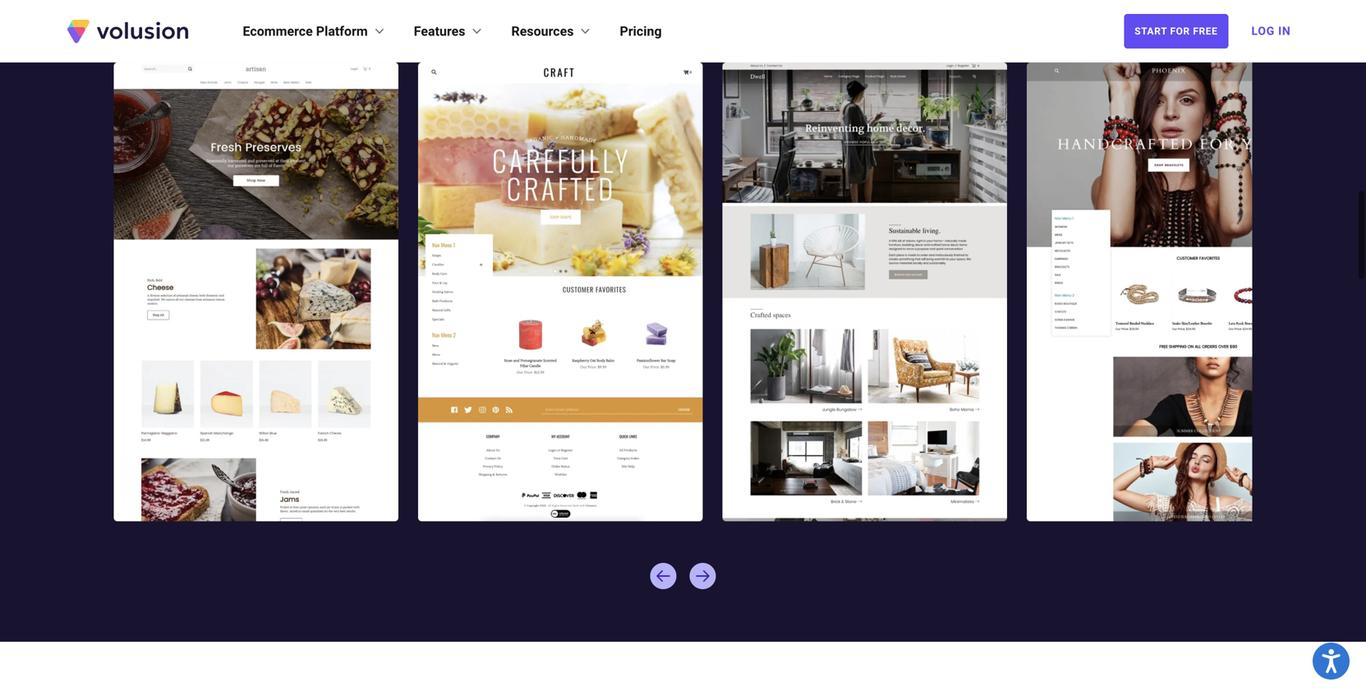 Task type: describe. For each thing, give the bounding box(es) containing it.
ecommerce
[[243, 23, 313, 39]]

for
[[1171, 25, 1191, 37]]

platform
[[316, 23, 368, 39]]

ecommerce platform
[[243, 23, 368, 39]]

view theme gallery
[[615, 21, 735, 34]]

pricing link
[[620, 21, 662, 41]]

start for free link
[[1125, 14, 1229, 48]]

start
[[1135, 25, 1168, 37]]

start for free
[[1135, 25, 1219, 37]]

gallery
[[686, 21, 735, 34]]

in
[[1279, 24, 1292, 38]]

log in link
[[1242, 13, 1302, 49]]



Task type: vqa. For each thing, say whether or not it's contained in the screenshot.
Ecommerce Platform 'dropdown button'
yes



Task type: locate. For each thing, give the bounding box(es) containing it.
log
[[1252, 24, 1276, 38]]

ecommerce platform button
[[243, 21, 388, 41]]

view
[[615, 21, 643, 34]]

resources
[[512, 23, 574, 39]]

open accessibe: accessibility options, statement and help image
[[1323, 649, 1341, 673]]

resources button
[[512, 21, 594, 41]]

features button
[[414, 21, 485, 41]]

log in
[[1252, 24, 1292, 38]]

view theme gallery link
[[615, 20, 752, 36]]

pricing
[[620, 23, 662, 39]]

free
[[1194, 25, 1219, 37]]

features
[[414, 23, 466, 39]]

theme
[[645, 21, 684, 34]]



